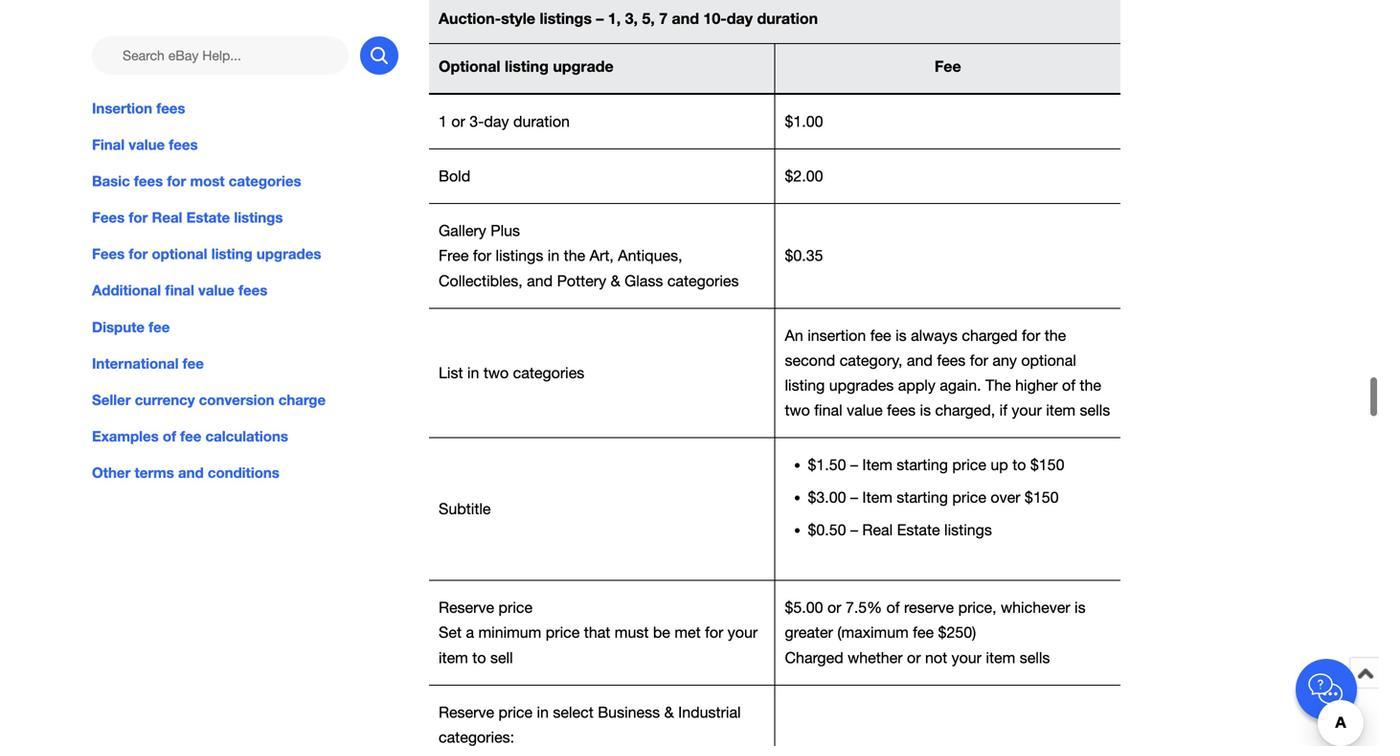 Task type: locate. For each thing, give the bounding box(es) containing it.
2 vertical spatial the
[[1080, 377, 1102, 394]]

starting for up
[[897, 456, 948, 474]]

value
[[129, 136, 165, 153], [198, 282, 235, 299], [847, 402, 883, 419]]

0 vertical spatial listing
[[505, 57, 549, 75]]

fees
[[156, 100, 185, 117], [169, 136, 198, 153], [134, 173, 163, 190], [239, 282, 268, 299], [937, 352, 966, 369], [887, 402, 916, 419]]

auction-style listings – 1, 3, 5, 7 and 10-day duration
[[439, 9, 818, 27]]

the inside gallery plus free for listings in the art, antiques, collectibles, and pottery & glass categories
[[564, 247, 586, 265]]

optional inside fees for optional listing upgrades link
[[152, 245, 207, 263]]

1 vertical spatial of
[[163, 428, 176, 445]]

day
[[727, 9, 753, 27], [484, 113, 509, 130]]

0 horizontal spatial two
[[484, 364, 509, 382]]

apply
[[898, 377, 936, 394]]

1 vertical spatial fees
[[92, 245, 125, 263]]

0 vertical spatial in
[[548, 247, 560, 265]]

0 vertical spatial starting
[[897, 456, 948, 474]]

1 vertical spatial your
[[728, 624, 758, 642]]

value down category, on the top right
[[847, 402, 883, 419]]

an
[[785, 327, 804, 344]]

the right higher
[[1080, 377, 1102, 394]]

item down set in the left bottom of the page
[[439, 649, 468, 667]]

0 horizontal spatial upgrades
[[257, 245, 321, 263]]

2 vertical spatial or
[[907, 649, 921, 667]]

plus
[[491, 222, 520, 240]]

listing down second at the right top of page
[[785, 377, 825, 394]]

price,
[[959, 599, 997, 617]]

2 vertical spatial is
[[1075, 599, 1086, 617]]

and down examples of fee calculations
[[178, 464, 204, 481]]

in up pottery
[[548, 247, 560, 265]]

listings for $0.50 – real estate listings
[[945, 521, 992, 539]]

for up collectibles,
[[473, 247, 492, 265]]

starting down $1.50 – item starting price up to $150
[[897, 489, 948, 507]]

upgrades down category, on the top right
[[829, 377, 894, 394]]

1 vertical spatial or
[[828, 599, 842, 617]]

– for $3.00
[[851, 489, 858, 507]]

final value fees
[[92, 136, 198, 153]]

0 vertical spatial your
[[1012, 402, 1042, 419]]

0 vertical spatial is
[[896, 327, 907, 344]]

categories
[[229, 173, 301, 190], [668, 272, 739, 290], [513, 364, 585, 382]]

reserve for reserve price set a minimum price that must be met for your item to sell
[[439, 599, 494, 617]]

duration right 10-
[[757, 9, 818, 27]]

or for $5.00
[[828, 599, 842, 617]]

1 horizontal spatial sells
[[1080, 402, 1111, 419]]

fees for fees for optional listing upgrades
[[92, 245, 125, 263]]

1 vertical spatial two
[[785, 402, 810, 419]]

2 vertical spatial in
[[537, 704, 549, 721]]

listing down style
[[505, 57, 549, 75]]

0 horizontal spatial value
[[129, 136, 165, 153]]

or
[[452, 113, 466, 130], [828, 599, 842, 617], [907, 649, 921, 667]]

– right $0.50
[[851, 521, 858, 539]]

duration down optional listing upgrade
[[514, 113, 570, 130]]

real inside 'link'
[[152, 209, 182, 226]]

1 vertical spatial categories
[[668, 272, 739, 290]]

1 starting from the top
[[897, 456, 948, 474]]

0 horizontal spatial sells
[[1020, 649, 1051, 667]]

1 vertical spatial to
[[473, 649, 486, 667]]

1 horizontal spatial two
[[785, 402, 810, 419]]

value inside an insertion fee is always charged for the second category, and fees for any optional listing upgrades apply again. the higher of the two final value fees is charged, if your item sells
[[847, 402, 883, 419]]

the
[[564, 247, 586, 265], [1045, 327, 1067, 344], [1080, 377, 1102, 394]]

day right 1
[[484, 113, 509, 130]]

item
[[1046, 402, 1076, 419], [439, 649, 468, 667], [986, 649, 1016, 667]]

listings for gallery plus free for listings in the art, antiques, collectibles, and pottery & glass categories
[[496, 247, 544, 265]]

0 horizontal spatial final
[[165, 282, 194, 299]]

0 vertical spatial or
[[452, 113, 466, 130]]

fees for fees for real estate listings
[[92, 209, 125, 226]]

0 horizontal spatial listing
[[211, 245, 253, 263]]

2 reserve from the top
[[439, 704, 494, 721]]

is
[[896, 327, 907, 344], [920, 402, 931, 419], [1075, 599, 1086, 617]]

insertion fees
[[92, 100, 185, 117]]

item down price,
[[986, 649, 1016, 667]]

listing down fees for real estate listings 'link'
[[211, 245, 253, 263]]

$150 right over
[[1025, 489, 1059, 507]]

antiques,
[[618, 247, 683, 265]]

1 vertical spatial value
[[198, 282, 235, 299]]

estate inside 'link'
[[186, 209, 230, 226]]

for down "basic"
[[129, 209, 148, 226]]

1 vertical spatial reserve
[[439, 704, 494, 721]]

0 horizontal spatial of
[[163, 428, 176, 445]]

0 horizontal spatial day
[[484, 113, 509, 130]]

the up higher
[[1045, 327, 1067, 344]]

and inside an insertion fee is always charged for the second category, and fees for any optional listing upgrades apply again. the higher of the two final value fees is charged, if your item sells
[[907, 352, 933, 369]]

is down apply
[[920, 402, 931, 419]]

gallery plus free for listings in the art, antiques, collectibles, and pottery & glass categories
[[439, 222, 739, 290]]

1 reserve from the top
[[439, 599, 494, 617]]

and left pottery
[[527, 272, 553, 290]]

0 horizontal spatial estate
[[186, 209, 230, 226]]

1 horizontal spatial final
[[815, 402, 843, 419]]

fee inside an insertion fee is always charged for the second category, and fees for any optional listing upgrades apply again. the higher of the two final value fees is charged, if your item sells
[[871, 327, 892, 344]]

0 vertical spatial day
[[727, 9, 753, 27]]

1 horizontal spatial of
[[887, 599, 900, 617]]

fee up category, on the top right
[[871, 327, 892, 344]]

value down the fees for optional listing upgrades
[[198, 282, 235, 299]]

and
[[672, 9, 699, 27], [527, 272, 553, 290], [907, 352, 933, 369], [178, 464, 204, 481]]

any
[[993, 352, 1017, 369]]

reserve
[[439, 599, 494, 617], [439, 704, 494, 721]]

two right list
[[484, 364, 509, 382]]

currency
[[135, 391, 195, 409]]

that
[[584, 624, 611, 642]]

2 horizontal spatial your
[[1012, 402, 1042, 419]]

reserve up a
[[439, 599, 494, 617]]

or left not on the bottom right of page
[[907, 649, 921, 667]]

fees
[[92, 209, 125, 226], [92, 245, 125, 263]]

0 vertical spatial value
[[129, 136, 165, 153]]

day right 7
[[727, 9, 753, 27]]

fees down apply
[[887, 402, 916, 419]]

2 horizontal spatial item
[[1046, 402, 1076, 419]]

1 horizontal spatial or
[[828, 599, 842, 617]]

1 horizontal spatial real
[[863, 521, 893, 539]]

2 item from the top
[[863, 489, 893, 507]]

for inside reserve price set a minimum price that must be met for your item to sell
[[705, 624, 724, 642]]

sells right if
[[1080, 402, 1111, 419]]

0 horizontal spatial item
[[439, 649, 468, 667]]

$1.50 – item starting price up to $150
[[808, 456, 1065, 474]]

upgrades down fees for real estate listings 'link'
[[257, 245, 321, 263]]

a
[[466, 624, 474, 642]]

duration
[[757, 9, 818, 27], [514, 113, 570, 130]]

1 vertical spatial day
[[484, 113, 509, 130]]

listings down "basic fees for most categories" link
[[234, 209, 283, 226]]

real right $0.50
[[863, 521, 893, 539]]

again.
[[940, 377, 982, 394]]

0 vertical spatial categories
[[229, 173, 301, 190]]

0 horizontal spatial to
[[473, 649, 486, 667]]

1 vertical spatial is
[[920, 402, 931, 419]]

5,
[[642, 9, 655, 27]]

1 vertical spatial final
[[815, 402, 843, 419]]

item inside $5.00 or 7.5% of reserve price, whichever is greater (maximum fee $250) charged whether or not your item sells
[[986, 649, 1016, 667]]

and up apply
[[907, 352, 933, 369]]

0 horizontal spatial &
[[611, 272, 621, 290]]

item for $3.00
[[863, 489, 893, 507]]

1 vertical spatial $150
[[1025, 489, 1059, 507]]

2 horizontal spatial value
[[847, 402, 883, 419]]

optional inside an insertion fee is always charged for the second category, and fees for any optional listing upgrades apply again. the higher of the two final value fees is charged, if your item sells
[[1022, 352, 1077, 369]]

your right if
[[1012, 402, 1042, 419]]

value down insertion fees
[[129, 136, 165, 153]]

1 item from the top
[[863, 456, 893, 474]]

in inside gallery plus free for listings in the art, antiques, collectibles, and pottery & glass categories
[[548, 247, 560, 265]]

sells
[[1080, 402, 1111, 419], [1020, 649, 1051, 667]]

0 vertical spatial the
[[564, 247, 586, 265]]

1 horizontal spatial value
[[198, 282, 235, 299]]

0 horizontal spatial categories
[[229, 173, 301, 190]]

–
[[596, 9, 604, 27], [851, 456, 858, 474], [851, 489, 858, 507], [851, 521, 858, 539]]

of right 7.5%
[[887, 599, 900, 617]]

1 horizontal spatial &
[[665, 704, 674, 721]]

your down the '$250)' at the bottom of page
[[952, 649, 982, 667]]

for right charged
[[1022, 327, 1041, 344]]

is right whichever at the right bottom
[[1075, 599, 1086, 617]]

listings inside gallery plus free for listings in the art, antiques, collectibles, and pottery & glass categories
[[496, 247, 544, 265]]

to left sell
[[473, 649, 486, 667]]

1 vertical spatial listing
[[211, 245, 253, 263]]

or right 1
[[452, 113, 466, 130]]

your right met
[[728, 624, 758, 642]]

price
[[953, 456, 987, 474], [953, 489, 987, 507], [499, 599, 533, 617], [546, 624, 580, 642], [499, 704, 533, 721]]

your inside reserve price set a minimum price that must be met for your item to sell
[[728, 624, 758, 642]]

0 vertical spatial item
[[863, 456, 893, 474]]

0 vertical spatial &
[[611, 272, 621, 290]]

0 horizontal spatial real
[[152, 209, 182, 226]]

seller currency conversion charge
[[92, 391, 326, 409]]

reserve price in select business & industrial categories:
[[439, 704, 741, 746]]

item right "$1.50"
[[863, 456, 893, 474]]

$150
[[1031, 456, 1065, 474], [1025, 489, 1059, 507]]

reserve price set a minimum price that must be met for your item to sell
[[439, 599, 758, 667]]

to right up
[[1013, 456, 1027, 474]]

item up $0.50 – real estate listings
[[863, 489, 893, 507]]

1 vertical spatial &
[[665, 704, 674, 721]]

$0.50
[[808, 521, 847, 539]]

Search eBay Help... text field
[[92, 36, 349, 75]]

reserve inside reserve price set a minimum price that must be met for your item to sell
[[439, 599, 494, 617]]

fees down "basic"
[[92, 209, 125, 226]]

fee down reserve on the bottom right of page
[[913, 624, 934, 642]]

& inside gallery plus free for listings in the art, antiques, collectibles, and pottery & glass categories
[[611, 272, 621, 290]]

listing
[[505, 57, 549, 75], [211, 245, 253, 263], [785, 377, 825, 394]]

1 vertical spatial real
[[863, 521, 893, 539]]

2 vertical spatial value
[[847, 402, 883, 419]]

1 fees from the top
[[92, 209, 125, 226]]

set
[[439, 624, 462, 642]]

0 vertical spatial optional
[[152, 245, 207, 263]]

2 starting from the top
[[897, 489, 948, 507]]

is left always
[[896, 327, 907, 344]]

2 fees from the top
[[92, 245, 125, 263]]

1 vertical spatial upgrades
[[829, 377, 894, 394]]

your
[[1012, 402, 1042, 419], [728, 624, 758, 642], [952, 649, 982, 667]]

reserve up categories:
[[439, 704, 494, 721]]

fees inside 'link'
[[92, 209, 125, 226]]

0 horizontal spatial optional
[[152, 245, 207, 263]]

0 vertical spatial real
[[152, 209, 182, 226]]

price left the that
[[546, 624, 580, 642]]

– right $3.00
[[851, 489, 858, 507]]

– right "$1.50"
[[851, 456, 858, 474]]

1 horizontal spatial your
[[952, 649, 982, 667]]

basic
[[92, 173, 130, 190]]

0 vertical spatial fees
[[92, 209, 125, 226]]

listings for fees for real estate listings
[[234, 209, 283, 226]]

2 vertical spatial your
[[952, 649, 982, 667]]

1 vertical spatial item
[[863, 489, 893, 507]]

real down the basic fees for most categories
[[152, 209, 182, 226]]

fee up international fee
[[149, 318, 170, 336]]

1 vertical spatial sells
[[1020, 649, 1051, 667]]

price up minimum
[[499, 599, 533, 617]]

– for $1.50
[[851, 456, 858, 474]]

two down second at the right top of page
[[785, 402, 810, 419]]

basic fees for most categories
[[92, 173, 301, 190]]

for left any
[[970, 352, 989, 369]]

fees up additional
[[92, 245, 125, 263]]

estate
[[186, 209, 230, 226], [897, 521, 941, 539]]

optional up higher
[[1022, 352, 1077, 369]]

$2.00
[[785, 167, 824, 185]]

0 vertical spatial duration
[[757, 9, 818, 27]]

2 horizontal spatial the
[[1080, 377, 1102, 394]]

2 horizontal spatial or
[[907, 649, 921, 667]]

0 vertical spatial sells
[[1080, 402, 1111, 419]]

in left "select"
[[537, 704, 549, 721]]

of
[[1063, 377, 1076, 394], [163, 428, 176, 445], [887, 599, 900, 617]]

1 horizontal spatial item
[[986, 649, 1016, 667]]

estate down $3.00 – item starting price over $150
[[897, 521, 941, 539]]

0 vertical spatial $150
[[1031, 456, 1065, 474]]

for
[[167, 173, 186, 190], [129, 209, 148, 226], [129, 245, 148, 263], [473, 247, 492, 265], [1022, 327, 1041, 344], [970, 352, 989, 369], [705, 624, 724, 642]]

sell
[[491, 649, 513, 667]]

reserve inside reserve price in select business & industrial categories:
[[439, 704, 494, 721]]

0 horizontal spatial or
[[452, 113, 466, 130]]

listings down plus
[[496, 247, 544, 265]]

$1.00
[[785, 113, 824, 130]]

final down second at the right top of page
[[815, 402, 843, 419]]

glass
[[625, 272, 663, 290]]

final
[[92, 136, 125, 153]]

2 horizontal spatial of
[[1063, 377, 1076, 394]]

2 horizontal spatial is
[[1075, 599, 1086, 617]]

0 vertical spatial estate
[[186, 209, 230, 226]]

starting up $3.00 – item starting price over $150
[[897, 456, 948, 474]]

sells inside $5.00 or 7.5% of reserve price, whichever is greater (maximum fee $250) charged whether or not your item sells
[[1020, 649, 1051, 667]]

2 horizontal spatial listing
[[785, 377, 825, 394]]

the up pottery
[[564, 247, 586, 265]]

& right business
[[665, 704, 674, 721]]

fee inside $5.00 or 7.5% of reserve price, whichever is greater (maximum fee $250) charged whether or not your item sells
[[913, 624, 934, 642]]

1 horizontal spatial to
[[1013, 456, 1027, 474]]

item down higher
[[1046, 402, 1076, 419]]

charged
[[785, 649, 844, 667]]

price up categories:
[[499, 704, 533, 721]]

2 horizontal spatial categories
[[668, 272, 739, 290]]

examples
[[92, 428, 159, 445]]

1 vertical spatial starting
[[897, 489, 948, 507]]

bold
[[439, 167, 471, 185]]

for up additional
[[129, 245, 148, 263]]

2 vertical spatial of
[[887, 599, 900, 617]]

1
[[439, 113, 447, 130]]

for right met
[[705, 624, 724, 642]]

$150 right up
[[1031, 456, 1065, 474]]

calculations
[[206, 428, 288, 445]]

fee
[[149, 318, 170, 336], [871, 327, 892, 344], [183, 355, 204, 372], [180, 428, 202, 445], [913, 624, 934, 642]]

real for –
[[863, 521, 893, 539]]

fees down fees for optional listing upgrades link on the top of the page
[[239, 282, 268, 299]]

0 vertical spatial final
[[165, 282, 194, 299]]

your inside an insertion fee is always charged for the second category, and fees for any optional listing upgrades apply again. the higher of the two final value fees is charged, if your item sells
[[1012, 402, 1042, 419]]

in right list
[[467, 364, 479, 382]]

listings down $3.00 – item starting price over $150
[[945, 521, 992, 539]]

1 horizontal spatial is
[[920, 402, 931, 419]]

final down the fees for optional listing upgrades
[[165, 282, 194, 299]]

0 horizontal spatial is
[[896, 327, 907, 344]]

is inside $5.00 or 7.5% of reserve price, whichever is greater (maximum fee $250) charged whether or not your item sells
[[1075, 599, 1086, 617]]

&
[[611, 272, 621, 290], [665, 704, 674, 721]]

– left the 1,
[[596, 9, 604, 27]]

0 vertical spatial reserve
[[439, 599, 494, 617]]

1 vertical spatial optional
[[1022, 352, 1077, 369]]

listings
[[540, 9, 592, 27], [234, 209, 283, 226], [496, 247, 544, 265], [945, 521, 992, 539]]

3-
[[470, 113, 484, 130]]

1 horizontal spatial upgrades
[[829, 377, 894, 394]]

1 vertical spatial duration
[[514, 113, 570, 130]]

insertion
[[808, 327, 866, 344]]

optional up additional final value fees
[[152, 245, 207, 263]]

dispute
[[92, 318, 145, 336]]

1 horizontal spatial optional
[[1022, 352, 1077, 369]]

and inside gallery plus free for listings in the art, antiques, collectibles, and pottery & glass categories
[[527, 272, 553, 290]]

real for for
[[152, 209, 182, 226]]

listings inside 'link'
[[234, 209, 283, 226]]

estate down most
[[186, 209, 230, 226]]

1 vertical spatial estate
[[897, 521, 941, 539]]

up
[[991, 456, 1009, 474]]

& left glass
[[611, 272, 621, 290]]

seller
[[92, 391, 131, 409]]

or left 7.5%
[[828, 599, 842, 617]]

optional
[[439, 57, 501, 75]]

1 horizontal spatial listing
[[505, 57, 549, 75]]

sells down whichever at the right bottom
[[1020, 649, 1051, 667]]

of down currency
[[163, 428, 176, 445]]

of right higher
[[1063, 377, 1076, 394]]



Task type: describe. For each thing, give the bounding box(es) containing it.
charge
[[279, 391, 326, 409]]

international
[[92, 355, 179, 372]]

reserve for reserve price in select business & industrial categories:
[[439, 704, 494, 721]]

final inside additional final value fees link
[[165, 282, 194, 299]]

for inside gallery plus free for listings in the art, antiques, collectibles, and pottery & glass categories
[[473, 247, 492, 265]]

other terms and conditions
[[92, 464, 280, 481]]

the
[[986, 377, 1011, 394]]

fee up the other terms and conditions
[[180, 428, 202, 445]]

to inside reserve price set a minimum price that must be met for your item to sell
[[473, 649, 486, 667]]

higher
[[1016, 377, 1058, 394]]

other
[[92, 464, 131, 481]]

additional final value fees
[[92, 282, 268, 299]]

list
[[439, 364, 463, 382]]

$5.00 or 7.5% of reserve price, whichever is greater (maximum fee $250) charged whether or not your item sells
[[785, 599, 1086, 667]]

price left over
[[953, 489, 987, 507]]

0 horizontal spatial duration
[[514, 113, 570, 130]]

examples of fee calculations
[[92, 428, 288, 445]]

category,
[[840, 352, 903, 369]]

and right 7
[[672, 9, 699, 27]]

business
[[598, 704, 660, 721]]

fees for optional listing upgrades link
[[92, 244, 399, 265]]

industrial
[[678, 704, 741, 721]]

or for 1
[[452, 113, 466, 130]]

second
[[785, 352, 836, 369]]

optional listing upgrade
[[439, 57, 614, 75]]

additional final value fees link
[[92, 280, 399, 301]]

whichever
[[1001, 599, 1071, 617]]

fees down final value fees
[[134, 173, 163, 190]]

dispute fee link
[[92, 316, 399, 338]]

listing inside an insertion fee is always charged for the second category, and fees for any optional listing upgrades apply again. the higher of the two final value fees is charged, if your item sells
[[785, 377, 825, 394]]

charged
[[962, 327, 1018, 344]]

met
[[675, 624, 701, 642]]

international fee
[[92, 355, 204, 372]]

10-
[[704, 9, 727, 27]]

value inside additional final value fees link
[[198, 282, 235, 299]]

1 horizontal spatial duration
[[757, 9, 818, 27]]

– for $0.50
[[851, 521, 858, 539]]

price inside reserve price in select business & industrial categories:
[[499, 704, 533, 721]]

price left up
[[953, 456, 987, 474]]

listings right style
[[540, 9, 592, 27]]

$3.00
[[808, 489, 847, 507]]

other terms and conditions link
[[92, 462, 399, 483]]

always
[[911, 327, 958, 344]]

charged,
[[936, 402, 996, 419]]

free
[[439, 247, 469, 265]]

1 vertical spatial the
[[1045, 327, 1067, 344]]

estate for –
[[897, 521, 941, 539]]

fees for real estate listings
[[92, 209, 283, 226]]

upgrade
[[553, 57, 614, 75]]

sells inside an insertion fee is always charged for the second category, and fees for any optional listing upgrades apply again. the higher of the two final value fees is charged, if your item sells
[[1080, 402, 1111, 419]]

final inside an insertion fee is always charged for the second category, and fees for any optional listing upgrades apply again. the higher of the two final value fees is charged, if your item sells
[[815, 402, 843, 419]]

for left most
[[167, 173, 186, 190]]

3,
[[625, 9, 638, 27]]

reserve
[[904, 599, 954, 617]]

item for $1.50
[[863, 456, 893, 474]]

fees up the again.
[[937, 352, 966, 369]]

1 horizontal spatial categories
[[513, 364, 585, 382]]

0 vertical spatial two
[[484, 364, 509, 382]]

categories inside gallery plus free for listings in the art, antiques, collectibles, and pottery & glass categories
[[668, 272, 739, 290]]

for inside 'link'
[[129, 209, 148, 226]]

select
[[553, 704, 594, 721]]

list in two categories
[[439, 364, 585, 382]]

0 vertical spatial to
[[1013, 456, 1027, 474]]

gallery
[[439, 222, 487, 240]]

be
[[653, 624, 671, 642]]

auction-
[[439, 9, 501, 27]]

if
[[1000, 402, 1008, 419]]

$0.50 – real estate listings
[[808, 521, 992, 539]]

$5.00
[[785, 599, 824, 617]]

most
[[190, 173, 225, 190]]

greater
[[785, 624, 833, 642]]

starting for over
[[897, 489, 948, 507]]

$250)
[[939, 624, 977, 642]]

1,
[[608, 9, 621, 27]]

& inside reserve price in select business & industrial categories:
[[665, 704, 674, 721]]

$3.00 – item starting price over $150
[[808, 489, 1059, 507]]

fee up "seller currency conversion charge"
[[183, 355, 204, 372]]

estate for for
[[186, 209, 230, 226]]

your inside $5.00 or 7.5% of reserve price, whichever is greater (maximum fee $250) charged whether or not your item sells
[[952, 649, 982, 667]]

in inside reserve price in select business & industrial categories:
[[537, 704, 549, 721]]

dispute fee
[[92, 318, 170, 336]]

basic fees for most categories link
[[92, 171, 399, 192]]

collectibles,
[[439, 272, 523, 290]]

two inside an insertion fee is always charged for the second category, and fees for any optional listing upgrades apply again. the higher of the two final value fees is charged, if your item sells
[[785, 402, 810, 419]]

item inside an insertion fee is always charged for the second category, and fees for any optional listing upgrades apply again. the higher of the two final value fees is charged, if your item sells
[[1046, 402, 1076, 419]]

1 or 3-day duration
[[439, 113, 570, 130]]

categories:
[[439, 729, 515, 746]]

value inside "final value fees" link
[[129, 136, 165, 153]]

fees for optional listing upgrades
[[92, 245, 321, 263]]

final value fees link
[[92, 134, 399, 155]]

terms
[[135, 464, 174, 481]]

an insertion fee is always charged for the second category, and fees for any optional listing upgrades apply again. the higher of the two final value fees is charged, if your item sells
[[785, 327, 1111, 419]]

fees up final value fees
[[156, 100, 185, 117]]

of inside an insertion fee is always charged for the second category, and fees for any optional listing upgrades apply again. the higher of the two final value fees is charged, if your item sells
[[1063, 377, 1076, 394]]

1 horizontal spatial day
[[727, 9, 753, 27]]

fees up the basic fees for most categories
[[169, 136, 198, 153]]

upgrades inside an insertion fee is always charged for the second category, and fees for any optional listing upgrades apply again. the higher of the two final value fees is charged, if your item sells
[[829, 377, 894, 394]]

7.5%
[[846, 599, 883, 617]]

of inside $5.00 or 7.5% of reserve price, whichever is greater (maximum fee $250) charged whether or not your item sells
[[887, 599, 900, 617]]

seller currency conversion charge link
[[92, 389, 399, 410]]

pottery
[[557, 272, 607, 290]]

must
[[615, 624, 649, 642]]

1 vertical spatial in
[[467, 364, 479, 382]]

minimum
[[479, 624, 542, 642]]

0 vertical spatial upgrades
[[257, 245, 321, 263]]

not
[[926, 649, 948, 667]]

whether
[[848, 649, 903, 667]]

art,
[[590, 247, 614, 265]]

insertion fees link
[[92, 98, 399, 119]]

$0.35
[[785, 247, 824, 265]]

international fee link
[[92, 353, 399, 374]]

additional
[[92, 282, 161, 299]]

conversion
[[199, 391, 275, 409]]

over
[[991, 489, 1021, 507]]

fee
[[935, 57, 962, 75]]

style
[[501, 9, 536, 27]]

item inside reserve price set a minimum price that must be met for your item to sell
[[439, 649, 468, 667]]

fees for real estate listings link
[[92, 207, 399, 228]]

(maximum
[[838, 624, 909, 642]]

$1.50
[[808, 456, 847, 474]]



Task type: vqa. For each thing, say whether or not it's contained in the screenshot.
United States
no



